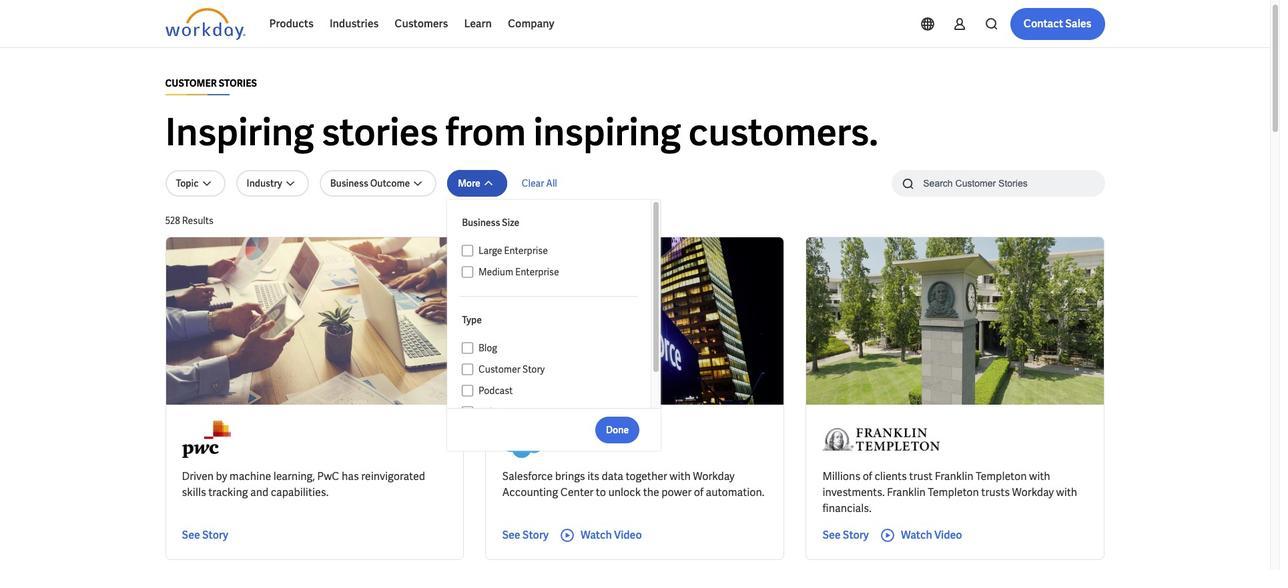 Task type: locate. For each thing, give the bounding box(es) containing it.
1 horizontal spatial with
[[1029, 470, 1050, 484]]

watch down millions of clients trust franklin templeton with investments. franklin templeton trusts workday with financials.
[[901, 529, 932, 543]]

2 see from the left
[[502, 529, 520, 543]]

watch video link for franklin
[[880, 528, 962, 544]]

1 see story from the left
[[182, 529, 228, 543]]

industries
[[330, 17, 379, 31]]

1 horizontal spatial see story link
[[502, 528, 549, 544]]

1 horizontal spatial watch video
[[901, 529, 962, 543]]

enterprise up medium enterprise at the top of the page
[[504, 245, 548, 257]]

business up large
[[462, 217, 500, 229]]

clear
[[522, 178, 544, 190]]

workday inside salesforce brings its data together with workday accounting center to unlock the power of automation.
[[693, 470, 735, 484]]

company button
[[500, 8, 562, 40]]

2 horizontal spatial with
[[1056, 486, 1077, 500]]

size
[[502, 217, 519, 229]]

see story down accounting
[[502, 529, 549, 543]]

more
[[458, 178, 480, 190]]

2 watch video from the left
[[901, 529, 962, 543]]

2 see story link from the left
[[502, 528, 549, 544]]

see down accounting
[[502, 529, 520, 543]]

video down podcast
[[479, 406, 503, 419]]

data
[[602, 470, 623, 484]]

528 results
[[165, 215, 214, 227]]

2 watch video link from the left
[[880, 528, 962, 544]]

and
[[250, 486, 269, 500]]

watch video link
[[559, 528, 642, 544], [880, 528, 962, 544]]

sales
[[1065, 17, 1092, 31]]

franklin
[[935, 470, 974, 484], [887, 486, 926, 500]]

millions of clients trust franklin templeton with investments. franklin templeton trusts workday with financials.
[[823, 470, 1077, 516]]

from
[[446, 108, 526, 157]]

story down financials.
[[843, 529, 869, 543]]

1 watch video link from the left
[[559, 528, 642, 544]]

customer story
[[479, 364, 545, 376]]

0 horizontal spatial video
[[479, 406, 503, 419]]

outcome
[[370, 178, 410, 190]]

see story down financials.
[[823, 529, 869, 543]]

business
[[330, 178, 368, 190], [462, 217, 500, 229]]

1 horizontal spatial see story
[[502, 529, 549, 543]]

products
[[269, 17, 314, 31]]

1 horizontal spatial of
[[863, 470, 872, 484]]

story down tracking
[[202, 529, 228, 543]]

1 vertical spatial enterprise
[[515, 266, 559, 278]]

2 horizontal spatial see story link
[[823, 528, 869, 544]]

0 horizontal spatial franklin
[[887, 486, 926, 500]]

0 horizontal spatial of
[[694, 486, 704, 500]]

franklin down trust
[[887, 486, 926, 500]]

salesforce.com image
[[502, 421, 556, 459]]

0 horizontal spatial watch
[[581, 529, 612, 543]]

podcast link
[[473, 383, 638, 399]]

0 vertical spatial business
[[330, 178, 368, 190]]

0 horizontal spatial watch video link
[[559, 528, 642, 544]]

1 horizontal spatial business
[[462, 217, 500, 229]]

with
[[670, 470, 691, 484], [1029, 470, 1050, 484], [1056, 486, 1077, 500]]

its
[[587, 470, 600, 484]]

industries button
[[322, 8, 387, 40]]

center
[[560, 486, 594, 500]]

investments.
[[823, 486, 885, 500]]

templeton down trust
[[928, 486, 979, 500]]

watch video down to
[[581, 529, 642, 543]]

of right power
[[694, 486, 704, 500]]

see story down skills
[[182, 529, 228, 543]]

reinvigorated
[[361, 470, 425, 484]]

of
[[863, 470, 872, 484], [694, 486, 704, 500]]

large enterprise
[[479, 245, 548, 257]]

0 vertical spatial of
[[863, 470, 872, 484]]

1 watch video from the left
[[581, 529, 642, 543]]

see story link down accounting
[[502, 528, 549, 544]]

3 see story from the left
[[823, 529, 869, 543]]

Search Customer Stories text field
[[915, 172, 1079, 195]]

3 see story link from the left
[[823, 528, 869, 544]]

large enterprise link
[[473, 243, 638, 259]]

clear all button
[[518, 170, 561, 197]]

video down millions of clients trust franklin templeton with investments. franklin templeton trusts workday with financials.
[[934, 529, 962, 543]]

0 horizontal spatial see story
[[182, 529, 228, 543]]

see story link down financials.
[[823, 528, 869, 544]]

driven
[[182, 470, 214, 484]]

watch down to
[[581, 529, 612, 543]]

see
[[182, 529, 200, 543], [502, 529, 520, 543], [823, 529, 841, 543]]

medium enterprise link
[[473, 264, 638, 280]]

story down accounting
[[523, 529, 549, 543]]

see story link for millions of clients trust franklin templeton with investments. franklin templeton trusts workday with financials.
[[823, 528, 869, 544]]

watch video link for center
[[559, 528, 642, 544]]

watch video down millions of clients trust franklin templeton with investments. franklin templeton trusts workday with financials.
[[901, 529, 962, 543]]

done button
[[595, 417, 640, 444]]

1 watch from the left
[[581, 529, 612, 543]]

business left the outcome
[[330, 178, 368, 190]]

of up investments.
[[863, 470, 872, 484]]

video
[[479, 406, 503, 419], [614, 529, 642, 543], [934, 529, 962, 543]]

pwc
[[317, 470, 339, 484]]

1 horizontal spatial video
[[614, 529, 642, 543]]

0 vertical spatial workday
[[693, 470, 735, 484]]

blog
[[479, 342, 497, 354]]

business size
[[462, 217, 519, 229]]

1 vertical spatial business
[[462, 217, 500, 229]]

1 horizontal spatial workday
[[1012, 486, 1054, 500]]

medium
[[479, 266, 513, 278]]

accounting
[[502, 486, 558, 500]]

blog link
[[473, 340, 638, 356]]

to
[[596, 486, 606, 500]]

inspiring
[[165, 108, 314, 157]]

1 vertical spatial franklin
[[887, 486, 926, 500]]

2 watch from the left
[[901, 529, 932, 543]]

0 vertical spatial enterprise
[[504, 245, 548, 257]]

business outcome
[[330, 178, 410, 190]]

salesforce brings its data together with workday accounting center to unlock the power of automation.
[[502, 470, 765, 500]]

learning,
[[273, 470, 315, 484]]

stories
[[219, 77, 257, 89]]

0 horizontal spatial see
[[182, 529, 200, 543]]

pricewaterhousecoopers global licensing services corporation (pwc) image
[[182, 421, 231, 459]]

1 horizontal spatial watch video link
[[880, 528, 962, 544]]

enterprise
[[504, 245, 548, 257], [515, 266, 559, 278]]

more button
[[447, 170, 507, 197]]

workday up automation.
[[693, 470, 735, 484]]

inspiring
[[533, 108, 681, 157]]

automation.
[[706, 486, 765, 500]]

1 vertical spatial of
[[694, 486, 704, 500]]

watch video link down millions of clients trust franklin templeton with investments. franklin templeton trusts workday with financials.
[[880, 528, 962, 544]]

video down unlock
[[614, 529, 642, 543]]

industry
[[247, 178, 282, 190]]

2 horizontal spatial see story
[[823, 529, 869, 543]]

3 see from the left
[[823, 529, 841, 543]]

salesforce
[[502, 470, 553, 484]]

unlock
[[608, 486, 641, 500]]

machine
[[229, 470, 271, 484]]

workday
[[693, 470, 735, 484], [1012, 486, 1054, 500]]

None checkbox
[[462, 266, 473, 278], [462, 364, 473, 376], [462, 385, 473, 397], [462, 406, 473, 419], [462, 266, 473, 278], [462, 364, 473, 376], [462, 385, 473, 397], [462, 406, 473, 419]]

templeton up trusts
[[976, 470, 1027, 484]]

2 see story from the left
[[502, 529, 549, 543]]

0 horizontal spatial with
[[670, 470, 691, 484]]

business inside button
[[330, 178, 368, 190]]

0 horizontal spatial business
[[330, 178, 368, 190]]

business outcome button
[[320, 170, 437, 197]]

stories
[[321, 108, 438, 157]]

watch video link down to
[[559, 528, 642, 544]]

0 horizontal spatial watch video
[[581, 529, 642, 543]]

1 horizontal spatial see
[[502, 529, 520, 543]]

story
[[522, 364, 545, 376], [202, 529, 228, 543], [523, 529, 549, 543], [843, 529, 869, 543]]

contact
[[1024, 17, 1063, 31]]

2 horizontal spatial video
[[934, 529, 962, 543]]

1 horizontal spatial watch
[[901, 529, 932, 543]]

enterprise down large enterprise link
[[515, 266, 559, 278]]

0 horizontal spatial workday
[[693, 470, 735, 484]]

customer story link
[[473, 362, 638, 378]]

franklin right trust
[[935, 470, 974, 484]]

inspiring stories from inspiring customers.
[[165, 108, 878, 157]]

0 horizontal spatial see story link
[[182, 528, 228, 544]]

see story
[[182, 529, 228, 543], [502, 529, 549, 543], [823, 529, 869, 543]]

see story for millions of clients trust franklin templeton with investments. franklin templeton trusts workday with financials.
[[823, 529, 869, 543]]

1 vertical spatial workday
[[1012, 486, 1054, 500]]

see story link for salesforce brings its data together with workday accounting center to unlock the power of automation.
[[502, 528, 549, 544]]

None checkbox
[[462, 245, 473, 257], [462, 342, 473, 354], [462, 245, 473, 257], [462, 342, 473, 354]]

see story link down skills
[[182, 528, 228, 544]]

2 horizontal spatial see
[[823, 529, 841, 543]]

topic
[[176, 178, 199, 190]]

see down financials.
[[823, 529, 841, 543]]

franklin templeton companies, llc image
[[823, 421, 940, 459]]

customers.
[[689, 108, 878, 157]]

workday right trusts
[[1012, 486, 1054, 500]]

business for business outcome
[[330, 178, 368, 190]]

1 vertical spatial templeton
[[928, 486, 979, 500]]

all
[[546, 178, 557, 190]]

workday inside millions of clients trust franklin templeton with investments. franklin templeton trusts workday with financials.
[[1012, 486, 1054, 500]]

templeton
[[976, 470, 1027, 484], [928, 486, 979, 500]]

see down skills
[[182, 529, 200, 543]]

0 vertical spatial franklin
[[935, 470, 974, 484]]

watch video
[[581, 529, 642, 543], [901, 529, 962, 543]]

power
[[662, 486, 692, 500]]

contact sales
[[1024, 17, 1092, 31]]



Task type: vqa. For each thing, say whether or not it's contained in the screenshot.
Watch Video
yes



Task type: describe. For each thing, give the bounding box(es) containing it.
the
[[643, 486, 659, 500]]

watch for franklin
[[901, 529, 932, 543]]

528
[[165, 215, 180, 227]]

together
[[626, 470, 667, 484]]

customer stories
[[165, 77, 257, 89]]

video for salesforce brings its data together with workday accounting center to unlock the power of automation.
[[614, 529, 642, 543]]

industry button
[[236, 170, 309, 197]]

brings
[[555, 470, 585, 484]]

financials.
[[823, 502, 872, 516]]

type
[[462, 314, 482, 326]]

tracking
[[208, 486, 248, 500]]

1 see story link from the left
[[182, 528, 228, 544]]

watch video for to
[[581, 529, 642, 543]]

enterprise for medium enterprise
[[515, 266, 559, 278]]

topic button
[[165, 170, 225, 197]]

clients
[[875, 470, 907, 484]]

trust
[[909, 470, 933, 484]]

with inside salesforce brings its data together with workday accounting center to unlock the power of automation.
[[670, 470, 691, 484]]

company
[[508, 17, 554, 31]]

watch for center
[[581, 529, 612, 543]]

1 see from the left
[[182, 529, 200, 543]]

business for business size
[[462, 217, 500, 229]]

story down blog link
[[522, 364, 545, 376]]

of inside millions of clients trust franklin templeton with investments. franklin templeton trusts workday with financials.
[[863, 470, 872, 484]]

done
[[606, 424, 629, 436]]

clear all
[[522, 178, 557, 190]]

1 horizontal spatial franklin
[[935, 470, 974, 484]]

driven by machine learning, pwc has reinvigorated skills tracking and capabilities.
[[182, 470, 425, 500]]

contact sales link
[[1010, 8, 1105, 40]]

story for see story link related to millions of clients trust franklin templeton with investments. franklin templeton trusts workday with financials.
[[843, 529, 869, 543]]

medium enterprise
[[479, 266, 559, 278]]

podcast
[[479, 385, 513, 397]]

by
[[216, 470, 227, 484]]

skills
[[182, 486, 206, 500]]

large
[[479, 245, 502, 257]]

products button
[[261, 8, 322, 40]]

customers button
[[387, 8, 456, 40]]

customers
[[395, 17, 448, 31]]

go to the homepage image
[[165, 8, 245, 40]]

0 vertical spatial templeton
[[976, 470, 1027, 484]]

enterprise for large enterprise
[[504, 245, 548, 257]]

see story for salesforce brings its data together with workday accounting center to unlock the power of automation.
[[502, 529, 549, 543]]

see for salesforce brings its data together with workday accounting center to unlock the power of automation.
[[502, 529, 520, 543]]

of inside salesforce brings its data together with workday accounting center to unlock the power of automation.
[[694, 486, 704, 500]]

video link
[[473, 404, 638, 421]]

video for millions of clients trust franklin templeton with investments. franklin templeton trusts workday with financials.
[[934, 529, 962, 543]]

has
[[342, 470, 359, 484]]

see for millions of clients trust franklin templeton with investments. franklin templeton trusts workday with financials.
[[823, 529, 841, 543]]

watch video for templeton
[[901, 529, 962, 543]]

capabilities.
[[271, 486, 329, 500]]

customer
[[479, 364, 521, 376]]

learn
[[464, 17, 492, 31]]

customer
[[165, 77, 217, 89]]

trusts
[[981, 486, 1010, 500]]

learn button
[[456, 8, 500, 40]]

story for salesforce brings its data together with workday accounting center to unlock the power of automation. see story link
[[523, 529, 549, 543]]

results
[[182, 215, 214, 227]]

millions
[[823, 470, 861, 484]]

story for third see story link from the right
[[202, 529, 228, 543]]



